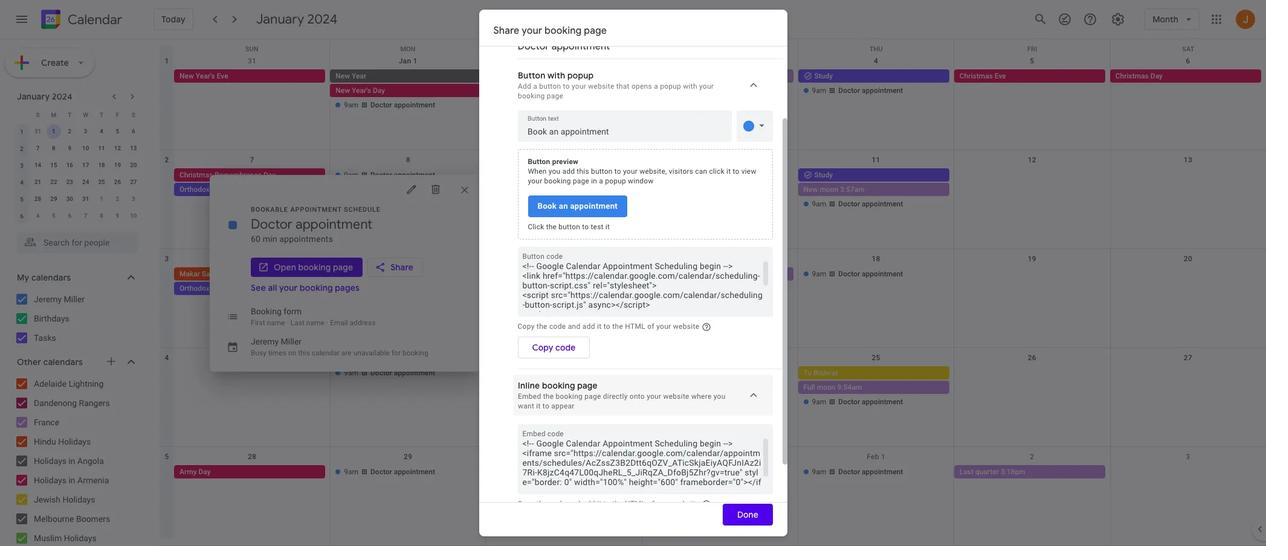Task type: locate. For each thing, give the bounding box(es) containing it.
you inside inline booking page embed the booking page directly onto your website where you want it to appear
[[713, 393, 725, 401]]

0 vertical spatial year
[[352, 72, 366, 80]]

2 and from the top
[[568, 500, 581, 509]]

1 horizontal spatial 28
[[248, 453, 256, 462]]

31
[[248, 57, 256, 65], [34, 128, 41, 135], [82, 196, 89, 202], [716, 453, 724, 462]]

code inside 'embed code <!-- google calendar appointment scheduling begin --> <iframe src="https://calendar.google.com/calendar/appointm ents/schedules/aczssz3b2dtt6qozv_aticskjaeiyaqfjniaz2i 7ri-k8jzc4q47l00qjherl_5_jirqza_dfobj5zhr?gv=true" styl e="border: 0" width="100%" height="600" frameborder="0"></if rame> <!-- end google calendar appointment scheduling -->'
[[547, 430, 564, 439]]

share for share
[[390, 262, 413, 273]]

2 <!- from the top
[[522, 497, 532, 507]]

miller inside jeremy miller busy times on this calendar are unavailable for booking
[[281, 337, 302, 347]]

1 vertical spatial html
[[625, 500, 645, 509]]

13 inside 13 element
[[130, 145, 137, 152]]

to left the appear at the bottom left of page
[[542, 402, 549, 411]]

to left the test at left top
[[582, 223, 589, 231]]

0 horizontal spatial popup
[[567, 70, 593, 81]]

hindu holidays
[[34, 438, 91, 447]]

23 left 24
[[66, 179, 73, 186]]

website left where
[[663, 393, 689, 401]]

a
[[533, 82, 537, 91], [654, 82, 658, 91], [599, 177, 603, 186]]

website down height="600"
[[673, 500, 699, 509]]

copy code
[[532, 343, 576, 353]]

new year's day (day 2)
[[491, 72, 566, 80]]

copy down rame>
[[518, 500, 535, 509]]

in left the angola
[[69, 457, 75, 467]]

army
[[179, 468, 197, 477]]

day inside new year's day (day 2) button
[[529, 72, 541, 80]]

this down preview
[[577, 167, 589, 176]]

it inside inline booking page embed the booking page directly onto your website where you want it to appear
[[536, 402, 540, 411]]

1 vertical spatial 8
[[406, 156, 410, 164]]

row containing 7
[[14, 140, 141, 157]]

0 horizontal spatial 22
[[50, 179, 57, 186]]

row group inside january 2024 grid
[[14, 123, 141, 225]]

29
[[50, 196, 57, 202], [404, 453, 412, 462]]

last left 3:18pm
[[960, 468, 974, 477]]

1 horizontal spatial 2024
[[307, 11, 338, 28]]

popup left window
[[605, 177, 626, 186]]

9 inside february 9 element
[[116, 213, 119, 219]]

s right f
[[132, 111, 135, 118]]

row containing 28
[[14, 191, 141, 208]]

0 vertical spatial 27
[[130, 179, 137, 186]]

6 right february 5 element at the left top
[[68, 213, 71, 219]]

google up 7ri-
[[536, 439, 564, 449]]

1 study from the top
[[814, 72, 833, 80]]

in down holidays in angola
[[69, 476, 75, 486]]

22 element
[[46, 175, 61, 190]]

today
[[161, 14, 185, 25]]

9:30am for 23
[[500, 369, 524, 378]]

button inside button with popup add a button to your website that opens a popup with your booking page
[[518, 70, 545, 81]]

row group containing 31
[[14, 123, 141, 225]]

23
[[66, 179, 73, 186], [560, 354, 568, 363]]

with down tue
[[547, 70, 565, 81]]

study for 11
[[814, 171, 833, 179]]

christmas inside christmas day button
[[1115, 72, 1149, 80]]

add for embed code
[[582, 500, 595, 509]]

7 right february 6 element
[[84, 213, 87, 219]]

0 horizontal spatial 18
[[98, 162, 105, 169]]

copy
[[518, 323, 535, 331], [532, 343, 553, 353], [518, 500, 535, 509]]

0 horizontal spatial last
[[291, 319, 305, 327]]

copy up the inline
[[532, 343, 553, 353]]

t right m
[[68, 111, 72, 118]]

10 for "10" element
[[82, 145, 89, 152]]

year's inside new year new year's day
[[352, 86, 371, 95]]

a inside button preview when you add this button to your website, visitors can click it to view your booking page in a popup window
[[599, 177, 603, 186]]

0 horizontal spatial >
[[721, 497, 726, 507]]

button up book an appointment
[[591, 167, 613, 176]]

<!- up 7ri-
[[522, 439, 532, 449]]

email
[[330, 319, 348, 327]]

cell
[[330, 69, 486, 113], [486, 69, 642, 113], [798, 69, 954, 113], [174, 169, 330, 212], [642, 169, 798, 212], [798, 169, 954, 212], [954, 169, 1110, 212], [1110, 169, 1266, 212], [174, 268, 330, 297], [330, 268, 486, 297], [954, 268, 1110, 297], [1110, 268, 1266, 297], [174, 367, 330, 410], [642, 367, 798, 410], [798, 367, 954, 410], [954, 367, 1110, 410], [1110, 367, 1266, 410], [642, 466, 798, 480], [1110, 466, 1266, 480]]

add down "width="100%""
[[582, 500, 595, 509]]

add down preview
[[562, 167, 575, 176]]

this inside jeremy miller busy times on this calendar are unavailable for booking
[[298, 349, 310, 357]]

makar sankranti button
[[174, 268, 325, 281]]

and for embed code
[[568, 500, 581, 509]]

0 horizontal spatial with
[[547, 70, 565, 81]]

0"
[[564, 478, 572, 488]]

add
[[562, 167, 575, 176], [582, 323, 595, 331], [582, 500, 595, 509]]

done
[[737, 510, 758, 521]]

page up new year's day (day 2) button
[[584, 25, 607, 37]]

to inside inline booking page embed the booking page directly onto your website where you want it to appear
[[542, 402, 549, 411]]

1 vertical spatial year
[[228, 285, 242, 293]]

2 html from the top
[[625, 500, 645, 509]]

html for embed code
[[625, 500, 645, 509]]

1 horizontal spatial 18
[[872, 255, 880, 263]]

booking inside button preview when you add this button to your website, visitors can click it to view your booking page in a popup window
[[544, 177, 571, 186]]

last inside button
[[960, 468, 974, 477]]

row containing 1
[[160, 51, 1266, 150]]

1 horizontal spatial year's
[[352, 86, 371, 95]]

january up december 31 element
[[17, 91, 50, 102]]

2 vertical spatial popup
[[605, 177, 626, 186]]

christmas inside christmas eve button
[[960, 72, 993, 80]]

3 9:30am from the top
[[500, 270, 524, 279]]

of
[[647, 323, 654, 331], [647, 500, 654, 509]]

0 vertical spatial 15
[[50, 162, 57, 169]]

holidays in angola
[[34, 457, 104, 467]]

11 up new moon 3:57am button at top right
[[872, 156, 880, 164]]

1 horizontal spatial 17
[[716, 255, 724, 263]]

christmas remembrance day orthodox christmas day
[[179, 171, 276, 194]]

1 vertical spatial embed
[[522, 430, 546, 439]]

quarter left 3:18pm
[[975, 468, 999, 477]]

code for copy
[[555, 343, 576, 353]]

1 horizontal spatial name
[[306, 319, 324, 327]]

a right the add
[[533, 82, 537, 91]]

· down form
[[287, 319, 289, 327]]

row containing s
[[14, 106, 141, 123]]

0 horizontal spatial january 2024
[[17, 91, 72, 102]]

1 vertical spatial 7
[[250, 156, 254, 164]]

0 vertical spatial <!-
[[522, 439, 532, 449]]

button down click
[[522, 253, 544, 261]]

0 vertical spatial study
[[814, 72, 833, 80]]

doctor appointment heading
[[251, 216, 372, 233]]

delete appointment schedule image
[[430, 183, 442, 196]]

23 inside row
[[66, 179, 73, 186]]

2 vertical spatial 8
[[100, 213, 103, 219]]

2 orthodox from the top
[[179, 285, 210, 293]]

appointments
[[279, 234, 333, 244]]

address
[[350, 319, 375, 327]]

booking inside button with popup add a button to your website that opens a popup with your booking page
[[518, 92, 545, 100]]

0 vertical spatial you
[[549, 167, 560, 176]]

in for armenia
[[69, 476, 75, 486]]

0 horizontal spatial first
[[251, 319, 265, 327]]

1 inside cell
[[52, 128, 55, 135]]

2 vertical spatial button
[[522, 253, 544, 261]]

0 vertical spatial 22
[[50, 179, 57, 186]]

6 up 13 element at the top of page
[[132, 128, 135, 135]]

9:30am up rame>
[[500, 468, 524, 477]]

31 left 1 cell
[[34, 128, 41, 135]]

2 · from the left
[[326, 319, 328, 327]]

1 horizontal spatial 30
[[560, 453, 568, 462]]

jeremy up busy
[[251, 337, 279, 347]]

0 vertical spatial embed
[[518, 393, 541, 401]]

html for button code
[[625, 323, 645, 331]]

and for button code
[[568, 323, 581, 331]]

17
[[82, 162, 89, 169], [716, 255, 724, 263]]

10 left 11 element
[[82, 145, 89, 152]]

1 vertical spatial calendars
[[43, 357, 83, 368]]

study button for 4
[[798, 69, 949, 83]]

0 vertical spatial 12
[[114, 145, 121, 152]]

tu
[[803, 369, 812, 378]]

popup right opens at top
[[660, 82, 681, 91]]

this inside button preview when you add this button to your website, visitors can click it to view your booking page in a popup window
[[577, 167, 589, 176]]

0 vertical spatial 11
[[98, 145, 105, 152]]

<!-
[[522, 439, 532, 449], [522, 497, 532, 507]]

code
[[546, 253, 563, 261], [549, 323, 566, 331], [555, 343, 576, 353], [547, 430, 564, 439], [549, 500, 566, 509]]

60
[[251, 234, 261, 244]]

0 horizontal spatial 28
[[34, 196, 41, 202]]

1 of from the top
[[647, 323, 654, 331]]

a right opens at top
[[654, 82, 658, 91]]

the inside inline booking page embed the booking page directly onto your website where you want it to appear
[[543, 393, 553, 401]]

1 horizontal spatial 22
[[404, 354, 412, 363]]

(day
[[543, 72, 557, 80]]

1 horizontal spatial t
[[100, 111, 103, 118]]

0 horizontal spatial 29
[[50, 196, 57, 202]]

1 horizontal spatial with
[[683, 82, 697, 91]]

1 s from the left
[[36, 111, 40, 118]]

see
[[251, 283, 266, 293]]

page
[[584, 25, 607, 37], [546, 92, 563, 100], [573, 177, 589, 186], [333, 262, 353, 273], [577, 381, 597, 392], [584, 393, 601, 401]]

0 horizontal spatial t
[[68, 111, 72, 118]]

calendars up jeremy miller
[[31, 273, 71, 283]]

where
[[691, 393, 711, 401]]

army day button
[[174, 466, 325, 479]]

click
[[709, 167, 725, 176]]

january 2024 up the sun
[[256, 11, 338, 28]]

holidays up holidays in angola
[[58, 438, 91, 447]]

february 9 element
[[110, 209, 125, 224]]

0 vertical spatial share
[[493, 25, 519, 37]]

21 element
[[31, 175, 45, 190]]

year up new year's day button
[[352, 72, 366, 80]]

1 vertical spatial google
[[553, 497, 580, 507]]

1 vertical spatial 17
[[716, 255, 724, 263]]

popup right 2)
[[567, 70, 593, 81]]

0 horizontal spatial ·
[[287, 319, 289, 327]]

16 inside grid
[[560, 255, 568, 263]]

jeremy inside jeremy miller busy times on this calendar are unavailable for booking
[[251, 337, 279, 347]]

button down an
[[559, 223, 580, 231]]

miller inside my calendars list
[[64, 295, 85, 305]]

study button for 11
[[798, 169, 949, 182]]

0 vertical spatial 18
[[98, 162, 105, 169]]

with
[[547, 70, 565, 81], [683, 82, 697, 91]]

2 vertical spatial copy
[[518, 500, 535, 509]]

22
[[50, 179, 57, 186], [404, 354, 412, 363]]

2 copy the code and add it to the html of your website from the top
[[518, 500, 699, 509]]

0 vertical spatial copy
[[518, 323, 535, 331]]

1 right december 31 element
[[52, 128, 55, 135]]

4 9:30am from the top
[[500, 369, 524, 378]]

scheduling down frameborder="0"></if
[[671, 497, 714, 507]]

all
[[268, 283, 277, 293]]

2 vertical spatial add
[[582, 500, 595, 509]]

0 horizontal spatial jeremy
[[34, 295, 62, 305]]

28 inside "element"
[[34, 196, 41, 202]]

2 horizontal spatial 9
[[562, 156, 566, 164]]

15 element
[[46, 158, 61, 173]]

jeremy up 'birthdays'
[[34, 295, 62, 305]]

0 vertical spatial 19
[[114, 162, 121, 169]]

html down the button code text box
[[625, 323, 645, 331]]

1 horizontal spatial 15
[[404, 255, 412, 263]]

9:30am down new year's day (day 2)
[[500, 86, 524, 95]]

10 right february 9 element
[[130, 213, 137, 219]]

1 vertical spatial <!-
[[522, 497, 532, 507]]

booking
[[545, 25, 582, 37], [518, 92, 545, 100], [544, 177, 571, 186], [298, 262, 331, 273], [300, 283, 333, 293], [402, 349, 428, 357], [542, 381, 575, 392], [555, 393, 582, 401]]

17 left 18 element at top left
[[82, 162, 89, 169]]

3
[[718, 57, 722, 65], [84, 128, 87, 135], [20, 162, 24, 169], [132, 196, 135, 202], [165, 255, 169, 263], [1186, 453, 1190, 462]]

new for new year's day (day 2)
[[491, 72, 506, 80]]

0 horizontal spatial 2024
[[52, 91, 72, 102]]

share inside button
[[390, 262, 413, 273]]

holidays down melbourne boomers
[[64, 534, 97, 544]]

0 vertical spatial copy the code and add it to the html of your website
[[518, 323, 699, 331]]

doctor appointment
[[518, 40, 610, 53], [536, 86, 601, 95], [838, 86, 903, 95], [370, 101, 435, 109], [370, 171, 435, 179], [536, 171, 601, 179], [838, 200, 903, 208], [251, 216, 372, 233], [536, 270, 601, 279], [838, 270, 903, 279], [370, 369, 435, 378], [536, 369, 601, 378], [838, 398, 903, 407], [370, 468, 435, 477], [536, 468, 601, 477], [838, 468, 903, 477]]

html
[[625, 323, 645, 331], [625, 500, 645, 509]]

1 vertical spatial you
[[713, 393, 725, 401]]

first inside booking form first name · last name · email address
[[251, 319, 265, 327]]

1 9:30am from the top
[[500, 86, 524, 95]]

25
[[98, 179, 105, 186], [872, 354, 880, 363]]

1 vertical spatial 15
[[404, 255, 412, 263]]

tue
[[558, 45, 570, 53]]

2 name from the left
[[306, 319, 324, 327]]

first inside button
[[648, 270, 662, 279]]

1 vertical spatial in
[[69, 457, 75, 467]]

share up 9am button
[[390, 262, 413, 273]]

0 horizontal spatial this
[[298, 349, 310, 357]]

1 vertical spatial miller
[[281, 337, 302, 347]]

24 element
[[78, 175, 93, 190]]

copy the code and add it to the html of your website down "width="100%""
[[518, 500, 699, 509]]

sun
[[245, 45, 258, 53]]

of for button code
[[647, 323, 654, 331]]

embed up <iframe
[[522, 430, 546, 439]]

14 up makar sankranti button
[[248, 255, 256, 263]]

0 horizontal spatial share
[[390, 262, 413, 273]]

1 vertical spatial 11
[[872, 156, 880, 164]]

appointment down height="600"
[[619, 497, 669, 507]]

30
[[66, 196, 73, 202], [560, 453, 568, 462]]

17 up first quarter 7:53pm button in the right of the page
[[716, 255, 724, 263]]

1 horizontal spatial last
[[960, 468, 974, 477]]

0 vertical spatial button
[[539, 82, 561, 91]]

of down the button code text box
[[647, 323, 654, 331]]

0 vertical spatial 20
[[130, 162, 137, 169]]

26
[[114, 179, 121, 186], [1028, 354, 1036, 363]]

year's for eve
[[196, 72, 215, 80]]

1 copy the code and add it to the html of your website from the top
[[518, 323, 699, 331]]

25 element
[[94, 175, 109, 190]]

19 inside grid
[[1028, 255, 1036, 263]]

1 horizontal spatial 14
[[248, 255, 256, 263]]

last quarter 3:18pm
[[960, 468, 1025, 477]]

sankranti
[[202, 270, 233, 279]]

christmas day button
[[1110, 69, 1261, 83]]

m
[[51, 111, 56, 118]]

7 down december 31 element
[[36, 145, 40, 152]]

jeremy
[[34, 295, 62, 305], [251, 337, 279, 347]]

the
[[546, 223, 557, 231], [537, 323, 547, 331], [612, 323, 623, 331], [543, 393, 553, 401], [537, 500, 547, 509], [612, 500, 623, 509]]

scheduling left begin
[[655, 439, 698, 449]]

christmas
[[960, 72, 993, 80], [1115, 72, 1149, 80], [179, 171, 213, 179], [211, 186, 245, 194]]

<iframe
[[522, 449, 552, 459]]

13 element
[[126, 141, 141, 156]]

0 vertical spatial 16
[[66, 162, 73, 169]]

fri
[[1027, 45, 1037, 53]]

1 horizontal spatial january
[[256, 11, 304, 28]]

2 study button from the top
[[798, 169, 949, 182]]

unavailable
[[353, 349, 390, 357]]

1 horizontal spatial 12
[[1028, 156, 1036, 164]]

0 horizontal spatial january
[[17, 91, 50, 102]]

1 horizontal spatial 16
[[560, 255, 568, 263]]

None search field
[[0, 227, 150, 254]]

preview
[[552, 158, 578, 166]]

21
[[34, 179, 41, 186], [248, 354, 256, 363]]

year
[[352, 72, 366, 80], [228, 285, 242, 293]]

the right click
[[546, 223, 557, 231]]

quarter
[[664, 270, 688, 279], [975, 468, 999, 477]]

1 study button from the top
[[798, 69, 949, 83]]

christmas for christmas remembrance day orthodox christmas day
[[179, 171, 213, 179]]

button for button with popup
[[518, 70, 545, 81]]

day inside new year new year's day
[[373, 86, 385, 95]]

support image
[[1083, 12, 1098, 27]]

9:30am
[[500, 86, 524, 95], [500, 171, 524, 179], [500, 270, 524, 279], [500, 369, 524, 378], [500, 468, 524, 477]]

of for embed code
[[647, 500, 654, 509]]

0 horizontal spatial 20
[[130, 162, 137, 169]]

1 right feb
[[881, 453, 885, 462]]

appointment inside button
[[570, 202, 618, 211]]

code for embed
[[547, 430, 564, 439]]

full
[[803, 384, 815, 392]]

in
[[591, 177, 597, 186], [69, 457, 75, 467], [69, 476, 75, 486]]

1
[[165, 57, 169, 65], [413, 57, 417, 65], [52, 128, 55, 135], [20, 128, 24, 135], [100, 196, 103, 202], [881, 453, 885, 462]]

miller for jeremy miller busy times on this calendar are unavailable for booking
[[281, 337, 302, 347]]

2 eve from the left
[[995, 72, 1006, 80]]

1 vertical spatial first
[[251, 319, 265, 327]]

code inside 'button'
[[555, 343, 576, 353]]

0 vertical spatial scheduling
[[655, 439, 698, 449]]

bookable
[[251, 206, 288, 214]]

moon inside tu bishvat full moon 9:54am
[[817, 384, 836, 392]]

23 element
[[62, 175, 77, 190]]

doctor inside share your booking page dialog
[[518, 40, 549, 53]]

1 vertical spatial orthodox
[[179, 285, 210, 293]]

0 horizontal spatial 30
[[66, 196, 73, 202]]

23 down copy code
[[560, 354, 568, 363]]

15 up pongal button
[[404, 255, 412, 263]]

9 up an
[[562, 156, 566, 164]]

button up the add
[[518, 70, 545, 81]]

> down frameborder="0"></if
[[721, 497, 726, 507]]

button inside button preview when you add this button to your website, visitors can click it to view your booking page in a popup window
[[528, 158, 550, 166]]

0 horizontal spatial 23
[[66, 179, 73, 186]]

to down 2)
[[563, 82, 569, 91]]

2 study from the top
[[814, 171, 833, 179]]

0 horizontal spatial 17
[[82, 162, 89, 169]]

share inside dialog
[[493, 25, 519, 37]]

adelaide lightning
[[34, 380, 104, 389]]

· left email at the left bottom of the page
[[326, 319, 328, 327]]

2 vertical spatial in
[[69, 476, 75, 486]]

29 element
[[46, 192, 61, 207]]

orthodox new year button
[[174, 282, 325, 296]]

your inside inline booking page embed the booking page directly onto your website where you want it to appear
[[646, 393, 661, 401]]

christmas eve button
[[954, 69, 1105, 83]]

popup inside button preview when you add this button to your website, visitors can click it to view your booking page in a popup window
[[605, 177, 626, 186]]

1 and from the top
[[568, 323, 581, 331]]

27 inside january 2024 grid
[[130, 179, 137, 186]]

study button up new moon 3:57am button at top right
[[798, 169, 949, 182]]

0 vertical spatial moon
[[820, 186, 838, 194]]

grid
[[160, 39, 1266, 547]]

0 horizontal spatial you
[[549, 167, 560, 176]]

2 of from the top
[[647, 500, 654, 509]]

2024
[[307, 11, 338, 28], [52, 91, 72, 102]]

name down booking
[[267, 319, 285, 327]]

0 horizontal spatial 21
[[34, 179, 41, 186]]

1 eve from the left
[[217, 72, 228, 80]]

31 down begin
[[716, 453, 724, 462]]

15 right 14 element
[[50, 162, 57, 169]]

25 inside grid
[[872, 354, 880, 363]]

0 horizontal spatial 10
[[82, 145, 89, 152]]

copy for embed code
[[518, 500, 535, 509]]

year's
[[196, 72, 215, 80], [508, 72, 527, 80], [352, 86, 371, 95]]

cell containing pongal
[[330, 268, 486, 297]]

10 element
[[78, 141, 93, 156]]

·
[[287, 319, 289, 327], [326, 319, 328, 327]]

study button down thu
[[798, 69, 949, 83]]

my
[[17, 273, 29, 283]]

year down makar sankranti button
[[228, 285, 242, 293]]

None text field
[[527, 123, 722, 140]]

page down preview
[[573, 177, 589, 186]]

1 vertical spatial copy
[[532, 343, 553, 353]]

1 horizontal spatial ·
[[326, 319, 328, 327]]

1 html from the top
[[625, 323, 645, 331]]

tu bishvat button
[[798, 367, 949, 380]]

bishvat
[[813, 369, 838, 378]]

1 horizontal spatial 19
[[1028, 255, 1036, 263]]

min
[[263, 234, 277, 244]]

jewish
[[34, 496, 60, 505]]

embed
[[518, 393, 541, 401], [522, 430, 546, 439]]

copy the code and add it to the html of your website for embed code
[[518, 500, 699, 509]]

30 element
[[62, 192, 77, 207]]

1 vertical spatial share
[[390, 262, 413, 273]]

0 vertical spatial calendars
[[31, 273, 71, 283]]

s
[[36, 111, 40, 118], [132, 111, 135, 118]]

30 inside row group
[[66, 196, 73, 202]]

a up book an appointment
[[599, 177, 603, 186]]

9:30am up the inline
[[500, 369, 524, 378]]

the up copy code 'button'
[[537, 323, 547, 331]]

this
[[577, 167, 589, 176], [298, 349, 310, 357]]

28 inside grid
[[248, 453, 256, 462]]

an
[[559, 202, 568, 211]]

page left directly
[[584, 393, 601, 401]]

0 vertical spatial in
[[591, 177, 597, 186]]

you down preview
[[549, 167, 560, 176]]

28 left 29 element
[[34, 196, 41, 202]]

calendar
[[68, 11, 122, 28], [566, 439, 600, 449], [582, 497, 617, 507]]

1 orthodox from the top
[[179, 186, 210, 194]]

button down (day
[[539, 82, 561, 91]]

calendars for other calendars
[[43, 357, 83, 368]]

0 horizontal spatial name
[[267, 319, 285, 327]]

jeremy inside my calendars list
[[34, 295, 62, 305]]

first
[[648, 270, 662, 279], [251, 319, 265, 327]]

quarter for 3:18pm
[[975, 468, 999, 477]]

21 left times
[[248, 354, 256, 363]]

january up the sun
[[256, 11, 304, 28]]

page down copy code 'button'
[[577, 381, 597, 392]]

moon left 3:57am at the right of the page
[[820, 186, 838, 194]]

share for share your booking page
[[493, 25, 519, 37]]

row group
[[14, 123, 141, 225]]

open
[[274, 262, 296, 273]]

19 inside row group
[[114, 162, 121, 169]]

t right w
[[100, 111, 103, 118]]

>
[[728, 439, 733, 449], [721, 497, 726, 507]]

9 left the february 10 element in the top of the page
[[116, 213, 119, 219]]

1 horizontal spatial you
[[713, 393, 725, 401]]

and up copy code 'button'
[[568, 323, 581, 331]]

miller up on
[[281, 337, 302, 347]]

row
[[160, 39, 1266, 57], [160, 51, 1266, 150], [14, 106, 141, 123], [14, 123, 141, 140], [14, 140, 141, 157], [160, 150, 1266, 250], [14, 157, 141, 174], [14, 174, 141, 191], [14, 191, 141, 208], [14, 208, 141, 225], [160, 250, 1266, 349], [160, 349, 1266, 448], [160, 448, 1266, 547]]

hindu
[[34, 438, 56, 447]]

0 vertical spatial 25
[[98, 179, 105, 186]]

2 9:30am from the top
[[500, 171, 524, 179]]

page inside button preview when you add this button to your website, visitors can click it to view your booking page in a popup window
[[573, 177, 589, 186]]

1 <!- from the top
[[522, 439, 532, 449]]

booking inside jeremy miller busy times on this calendar are unavailable for booking
[[402, 349, 428, 357]]

visitors
[[669, 167, 693, 176]]

february 4 element
[[31, 209, 45, 224]]

new for new year new year's day
[[336, 72, 350, 80]]

7 up christmas remembrance day button
[[250, 156, 254, 164]]

0 vertical spatial 29
[[50, 196, 57, 202]]

5 9:30am from the top
[[500, 468, 524, 477]]

1 horizontal spatial 7
[[84, 213, 87, 219]]

6 inside february 6 element
[[68, 213, 71, 219]]

0 vertical spatial last
[[291, 319, 305, 327]]

1 vertical spatial copy the code and add it to the html of your website
[[518, 500, 699, 509]]

birthdays
[[34, 314, 69, 324]]



Task type: describe. For each thing, give the bounding box(es) containing it.
19 element
[[110, 158, 125, 173]]

orthodox inside makar sankranti orthodox new year
[[179, 285, 210, 293]]

other calendars button
[[2, 353, 150, 372]]

1 cell
[[46, 123, 62, 140]]

for
[[392, 349, 401, 357]]

21 inside january 2024 grid
[[34, 179, 41, 186]]

holidays up jewish
[[34, 476, 66, 486]]

february 1 element
[[94, 192, 109, 207]]

page up pages
[[333, 262, 353, 273]]

1 vertical spatial with
[[683, 82, 697, 91]]

1 horizontal spatial 21
[[248, 354, 256, 363]]

holidays for jewish
[[63, 496, 95, 505]]

7ri-
[[522, 468, 537, 478]]

bookable appointment schedule
[[251, 206, 381, 214]]

6 down sat
[[1186, 57, 1190, 65]]

muslim
[[34, 534, 62, 544]]

christmas day
[[1115, 72, 1163, 80]]

lightning
[[69, 380, 104, 389]]

share your booking page
[[493, 25, 607, 37]]

copy the code and add it to the html of your website for button code
[[518, 323, 699, 331]]

tasks
[[34, 334, 56, 343]]

0 horizontal spatial a
[[533, 82, 537, 91]]

on
[[288, 349, 296, 357]]

doctor appointment inside share your booking page dialog
[[518, 40, 610, 53]]

button inside button preview when you add this button to your website, visitors can click it to view your booking page in a popup window
[[591, 167, 613, 176]]

study for 4
[[814, 72, 833, 80]]

new year's eve button
[[174, 69, 325, 83]]

15 inside january 2024 grid
[[50, 162, 57, 169]]

k8jzc4q47l00qjherl_5_jirqza_dfobj5zhr?gv=true"
[[537, 468, 743, 478]]

last inside booking form first name · last name · email address
[[291, 319, 305, 327]]

1 right 'jan'
[[413, 57, 417, 65]]

button preview when you add this button to your website, visitors can click it to view your booking page in a popup window
[[528, 158, 756, 186]]

first quarter 7:53pm button
[[642, 268, 793, 281]]

website down first quarter 7:53pm
[[673, 323, 699, 331]]

cell containing christmas remembrance day
[[174, 169, 330, 212]]

share your booking page dialog
[[479, 0, 787, 547]]

1 right 31 element at left
[[100, 196, 103, 202]]

holidays for hindu
[[58, 438, 91, 447]]

12 element
[[110, 141, 125, 156]]

14 inside grid
[[248, 255, 256, 263]]

february 2 element
[[110, 192, 125, 207]]

to left the view
[[733, 167, 739, 176]]

src="https://calendar.google.com/calendar/appointm
[[554, 449, 760, 459]]

france
[[34, 418, 59, 428]]

christmas eve
[[960, 72, 1006, 80]]

december 31 element
[[31, 124, 45, 139]]

28 element
[[31, 192, 45, 207]]

other calendars list
[[2, 375, 150, 547]]

code up copy code 'button'
[[549, 323, 566, 331]]

row containing 3
[[160, 250, 1266, 349]]

to down "width="100%""
[[604, 500, 610, 509]]

wed
[[713, 45, 727, 53]]

new year's day (day 2) button
[[486, 69, 637, 83]]

test
[[591, 223, 604, 231]]

1 vertical spatial 2024
[[52, 91, 72, 102]]

1 down today button
[[165, 57, 169, 65]]

0 horizontal spatial 9
[[68, 145, 71, 152]]

row containing 2
[[160, 150, 1266, 250]]

0 vertical spatial appointment
[[603, 439, 653, 449]]

new year's day button
[[330, 84, 481, 97]]

26 element
[[110, 175, 125, 190]]

this for preview
[[577, 167, 589, 176]]

rame>
[[522, 488, 547, 497]]

9:30am for 16
[[500, 270, 524, 279]]

1 · from the left
[[287, 319, 289, 327]]

12 inside grid
[[1028, 156, 1036, 164]]

2 vertical spatial button
[[559, 223, 580, 231]]

grid containing 1
[[160, 39, 1266, 547]]

my calendars
[[17, 273, 71, 283]]

1 vertical spatial appointment
[[619, 497, 669, 507]]

the down "width="100%""
[[612, 500, 623, 509]]

button with popup add a button to your website that opens a popup with your booking page
[[518, 70, 715, 100]]

9:30am for 9
[[500, 171, 524, 179]]

11 inside january 2024 grid
[[98, 145, 105, 152]]

2 horizontal spatial popup
[[660, 82, 681, 91]]

book
[[538, 202, 557, 211]]

copy inside 'button'
[[532, 343, 553, 353]]

29 inside 29 element
[[50, 196, 57, 202]]

feb 1
[[867, 453, 885, 462]]

24
[[82, 179, 89, 186]]

to inside button with popup add a button to your website that opens a popup with your booking page
[[563, 82, 569, 91]]

20 element
[[126, 158, 141, 173]]

onto
[[629, 393, 644, 401]]

cell containing makar sankranti
[[174, 268, 330, 297]]

first quarter 7:53pm
[[648, 270, 714, 279]]

tu bishvat full moon 9:54am
[[803, 369, 862, 392]]

february 7 element
[[78, 209, 93, 224]]

page inside button with popup add a button to your website that opens a popup with your booking page
[[546, 92, 563, 100]]

1 horizontal spatial 27
[[1184, 354, 1192, 363]]

1 vertical spatial scheduling
[[671, 497, 714, 507]]

embed inside inline booking page embed the booking page directly onto your website where you want it to appear
[[518, 393, 541, 401]]

website inside button with popup add a button to your website that opens a popup with your booking page
[[588, 82, 614, 91]]

adelaide
[[34, 380, 67, 389]]

2 vertical spatial 7
[[84, 213, 87, 219]]

pages
[[335, 283, 360, 293]]

form
[[284, 307, 302, 316]]

last quarter 3:18pm button
[[954, 466, 1105, 479]]

in for angola
[[69, 457, 75, 467]]

0 vertical spatial 7
[[36, 145, 40, 152]]

jeremy miller
[[34, 295, 85, 305]]

22 inside january 2024 grid
[[50, 179, 57, 186]]

0 vertical spatial january
[[256, 11, 304, 28]]

year inside new year new year's day
[[352, 72, 366, 80]]

february 8 element
[[94, 209, 109, 224]]

eve inside button
[[995, 72, 1006, 80]]

inline
[[518, 381, 540, 392]]

window
[[628, 177, 654, 186]]

14 element
[[31, 158, 45, 173]]

quarter for 7:53pm
[[664, 270, 688, 279]]

booking form first name · last name · email address
[[251, 307, 375, 327]]

to left website, at top
[[615, 167, 621, 176]]

the down the button code text box
[[612, 323, 623, 331]]

jeremy for jeremy miller
[[34, 295, 62, 305]]

18 element
[[94, 158, 109, 173]]

new year button
[[330, 69, 481, 83]]

holidays down hindu
[[34, 457, 66, 467]]

new moon 3:57am button
[[798, 183, 949, 196]]

copy code button
[[518, 337, 590, 359]]

1 vertical spatial 9
[[562, 156, 566, 164]]

to down the button code text box
[[604, 323, 610, 331]]

melbourne
[[34, 515, 74, 525]]

cell containing tu bishvat
[[798, 367, 954, 410]]

schedule
[[344, 206, 381, 214]]

29 inside grid
[[404, 453, 412, 462]]

jeremy miller busy times on this calendar are unavailable for booking
[[251, 337, 428, 357]]

styl
[[745, 468, 758, 478]]

button code
[[522, 253, 563, 261]]

the down rame>
[[537, 500, 547, 509]]

in inside button preview when you add this button to your website, visitors can click it to view your booking page in a popup window
[[591, 177, 597, 186]]

year inside makar sankranti orthodox new year
[[228, 285, 242, 293]]

my calendars button
[[2, 268, 150, 288]]

february 10 element
[[126, 209, 141, 224]]

31 down the sun
[[248, 57, 256, 65]]

9am button
[[330, 282, 481, 296]]

31 element
[[78, 192, 93, 207]]

army day
[[179, 468, 211, 477]]

26 inside january 2024 grid
[[114, 179, 121, 186]]

3:18pm
[[1001, 468, 1025, 477]]

that
[[616, 82, 629, 91]]

click the button to test it
[[528, 223, 610, 231]]

share button
[[368, 258, 423, 277]]

pongal button
[[330, 268, 481, 281]]

moon inside new moon 3:57am button
[[820, 186, 838, 194]]

it inside button preview when you add this button to your website, visitors can click it to view your booking page in a popup window
[[726, 167, 731, 176]]

17 inside grid
[[716, 255, 724, 263]]

opens
[[631, 82, 652, 91]]

3:57am
[[840, 186, 865, 194]]

cell containing new year's day (day 2)
[[486, 69, 642, 113]]

0 vertical spatial popup
[[567, 70, 593, 81]]

you inside button preview when you add this button to your website, visitors can click it to view your booking page in a popup window
[[549, 167, 560, 176]]

full moon 9:54am button
[[798, 381, 949, 395]]

january 2024 grid
[[11, 106, 141, 225]]

button for button preview
[[528, 158, 550, 166]]

1 left december 31 element
[[20, 128, 24, 135]]

add inside button preview when you add this button to your website, visitors can click it to view your booking page in a popup window
[[562, 167, 575, 176]]

16 element
[[62, 158, 77, 173]]

angola
[[77, 457, 104, 467]]

13 inside grid
[[1184, 156, 1192, 164]]

new year's eve
[[179, 72, 228, 80]]

31 left february 1 element
[[82, 196, 89, 202]]

embed inside 'embed code <!-- google calendar appointment scheduling begin --> <iframe src="https://calendar.google.com/calendar/appointm ents/schedules/aczssz3b2dtt6qozv_aticskjaeiyaqfjniaz2i 7ri-k8jzc4q47l00qjherl_5_jirqza_dfobj5zhr?gv=true" styl e="border: 0" width="100%" height="600" frameborder="0"></if rame> <!-- end google calendar appointment scheduling -->'
[[522, 430, 546, 439]]

9:30am for 30
[[500, 468, 524, 477]]

6 left february 4 element
[[20, 213, 24, 220]]

eve inside button
[[217, 72, 228, 80]]

25 inside row
[[98, 179, 105, 186]]

day inside christmas day button
[[1151, 72, 1163, 80]]

muslim holidays
[[34, 534, 97, 544]]

jan
[[399, 57, 411, 65]]

17 inside row group
[[82, 162, 89, 169]]

1 horizontal spatial >
[[728, 439, 733, 449]]

0 vertical spatial with
[[547, 70, 565, 81]]

new moon 3:57am
[[803, 186, 865, 194]]

orthodox inside christmas remembrance day orthodox christmas day
[[179, 186, 210, 194]]

directly
[[603, 393, 627, 401]]

1 vertical spatial calendar
[[566, 439, 600, 449]]

row containing 14
[[14, 157, 141, 174]]

row containing 31
[[14, 123, 141, 140]]

2 horizontal spatial 7
[[250, 156, 254, 164]]

my calendars list
[[2, 290, 150, 348]]

other calendars
[[17, 357, 83, 368]]

16 inside row group
[[66, 162, 73, 169]]

11 element
[[94, 141, 109, 156]]

holidays for muslim
[[64, 534, 97, 544]]

jeremy for jeremy miller busy times on this calendar are unavailable for booking
[[251, 337, 279, 347]]

main drawer image
[[15, 12, 29, 27]]

row containing 21
[[14, 174, 141, 191]]

christmas for christmas eve
[[960, 72, 993, 80]]

miller for jeremy miller
[[64, 295, 85, 305]]

new inside makar sankranti orthodox new year
[[211, 285, 226, 293]]

f
[[116, 111, 119, 118]]

done button
[[722, 505, 773, 526]]

rangers
[[79, 399, 110, 409]]

18 inside grid
[[872, 255, 880, 263]]

code for button
[[546, 253, 563, 261]]

row containing sun
[[160, 39, 1266, 57]]

1 horizontal spatial 8
[[100, 213, 103, 219]]

0 vertical spatial 8
[[52, 145, 55, 152]]

copy for button code
[[518, 323, 535, 331]]

Button code text field
[[522, 262, 768, 312]]

dandenong rangers
[[34, 399, 110, 409]]

calendar element
[[39, 7, 122, 34]]

frameborder="0"></if
[[680, 478, 761, 488]]

thu
[[870, 45, 883, 53]]

27 element
[[126, 175, 141, 190]]

see all your booking pages
[[251, 283, 360, 293]]

open booking page
[[274, 262, 353, 273]]

8 inside grid
[[406, 156, 410, 164]]

february 5 element
[[46, 209, 61, 224]]

1 horizontal spatial 20
[[1184, 255, 1192, 263]]

jan 1
[[399, 57, 417, 65]]

12 inside "element"
[[114, 145, 121, 152]]

button inside button with popup add a button to your website that opens a popup with your booking page
[[539, 82, 561, 91]]

23 inside grid
[[560, 354, 568, 363]]

february 6 element
[[62, 209, 77, 224]]

feb
[[867, 453, 879, 462]]

orthodox christmas day button
[[174, 183, 325, 196]]

2 t from the left
[[100, 111, 103, 118]]

30 inside grid
[[560, 453, 568, 462]]

0 vertical spatial calendar
[[68, 11, 122, 28]]

1 vertical spatial >
[[721, 497, 726, 507]]

14 inside row group
[[34, 162, 41, 169]]

new for new moon 3:57am
[[803, 186, 818, 194]]

17 element
[[78, 158, 93, 173]]

row containing 5
[[160, 448, 1266, 547]]

booking
[[251, 307, 281, 316]]

2 s from the left
[[132, 111, 135, 118]]

new for new year's eve
[[179, 72, 194, 80]]

9am inside button
[[344, 285, 358, 293]]

website inside inline booking page embed the booking page directly onto your website where you want it to appear
[[663, 393, 689, 401]]

1 horizontal spatial 26
[[1028, 354, 1036, 363]]

day inside army day button
[[199, 468, 211, 477]]

0 vertical spatial google
[[536, 439, 564, 449]]

new year new year's day
[[336, 72, 385, 95]]

1 name from the left
[[267, 319, 285, 327]]

2 horizontal spatial a
[[654, 82, 658, 91]]

boomers
[[76, 515, 110, 525]]

10 for the february 10 element in the top of the page
[[130, 213, 137, 219]]

calendars for my calendars
[[31, 273, 71, 283]]

2 vertical spatial calendar
[[582, 497, 617, 507]]

1 horizontal spatial january 2024
[[256, 11, 338, 28]]

this for miller
[[298, 349, 310, 357]]

add for button code
[[582, 323, 595, 331]]

cell containing new year
[[330, 69, 486, 113]]

see all your booking pages link
[[251, 283, 360, 293]]

calendar heading
[[65, 11, 122, 28]]

code down 0"
[[549, 500, 566, 509]]

holidays in armenia
[[34, 476, 109, 486]]

are
[[341, 349, 352, 357]]

18 inside row group
[[98, 162, 105, 169]]

Embed code text field
[[522, 439, 768, 507]]

christmas for christmas day
[[1115, 72, 1149, 80]]

year's for day
[[508, 72, 527, 80]]

february 3 element
[[126, 192, 141, 207]]

1 t from the left
[[68, 111, 72, 118]]



Task type: vqa. For each thing, say whether or not it's contained in the screenshot.


